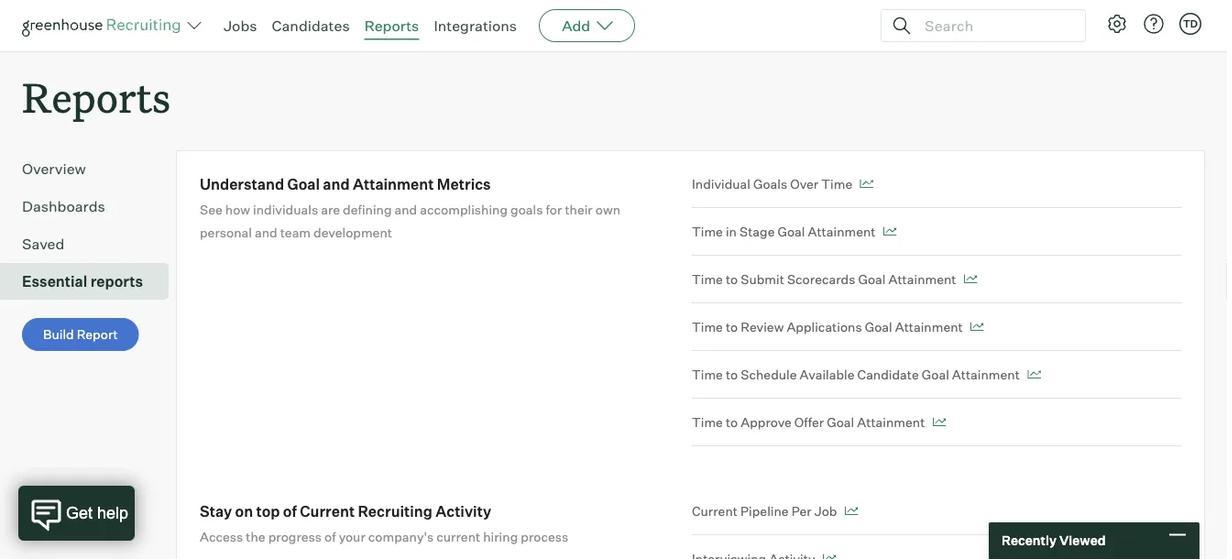 Task type: describe. For each thing, give the bounding box(es) containing it.
defining
[[343, 201, 392, 217]]

job
[[815, 503, 837, 519]]

are
[[321, 201, 340, 217]]

to for submit
[[726, 271, 738, 287]]

icon chart image for individual goals over time
[[860, 179, 874, 189]]

icon chart image for time to schedule available candidate goal attainment
[[1028, 370, 1041, 379]]

current
[[437, 529, 481, 545]]

applications
[[787, 319, 862, 335]]

0 horizontal spatial reports
[[22, 70, 171, 124]]

individual
[[692, 176, 751, 192]]

recruiting
[[358, 502, 433, 520]]

to for schedule
[[726, 366, 738, 382]]

access
[[200, 529, 243, 545]]

review
[[741, 319, 784, 335]]

time for time to submit scorecards goal attainment
[[692, 271, 723, 287]]

development
[[314, 224, 392, 240]]

overview link
[[22, 158, 161, 180]]

stage
[[740, 223, 775, 239]]

time in stage goal attainment
[[692, 223, 876, 239]]

essential reports link
[[22, 271, 161, 293]]

add button
[[539, 9, 635, 42]]

progress
[[268, 529, 322, 545]]

stay
[[200, 502, 232, 520]]

submit
[[741, 271, 785, 287]]

time for time to review applications goal attainment
[[692, 319, 723, 335]]

td button
[[1176, 9, 1206, 39]]

icon chart image for time to approve offer goal attainment
[[933, 418, 946, 427]]

jobs
[[224, 17, 257, 35]]

stay on top of current recruiting activity access the progress of your company's current hiring process
[[200, 502, 569, 545]]

goals
[[754, 176, 788, 192]]

goals
[[511, 201, 543, 217]]

company's
[[368, 529, 434, 545]]

activity
[[436, 502, 491, 520]]

td
[[1183, 17, 1198, 30]]

time for time in stage goal attainment
[[692, 223, 723, 239]]

dashboards
[[22, 197, 105, 216]]

current pipeline per job
[[692, 503, 837, 519]]

configure image
[[1107, 13, 1129, 35]]

metrics
[[437, 175, 491, 193]]

build report button
[[22, 318, 139, 351]]

essential
[[22, 272, 87, 291]]

per
[[792, 503, 812, 519]]

icon chart link
[[692, 536, 1182, 559]]

time to review applications goal attainment
[[692, 319, 963, 335]]

process
[[521, 529, 569, 545]]

understand
[[200, 175, 284, 193]]

time to approve offer goal attainment
[[692, 414, 925, 430]]

icon chart image for current pipeline per job
[[845, 507, 859, 516]]

goal inside 'understand goal and attainment metrics see how individuals are defining and accomplishing goals for their own personal and team development'
[[287, 175, 320, 193]]

top
[[256, 502, 280, 520]]

your
[[339, 529, 366, 545]]

candidates link
[[272, 17, 350, 35]]



Task type: locate. For each thing, give the bounding box(es) containing it.
time left review
[[692, 319, 723, 335]]

1 to from the top
[[726, 271, 738, 287]]

integrations link
[[434, 17, 517, 35]]

their
[[565, 201, 593, 217]]

2 to from the top
[[726, 319, 738, 335]]

icon chart image
[[860, 179, 874, 189], [883, 227, 897, 236], [964, 275, 978, 284], [971, 322, 984, 332], [1028, 370, 1041, 379], [933, 418, 946, 427], [845, 507, 859, 516], [823, 554, 837, 559]]

individual goals over time
[[692, 176, 853, 192]]

build report
[[43, 327, 118, 343]]

time for time to approve offer goal attainment
[[692, 414, 723, 430]]

saved link
[[22, 233, 161, 255]]

candidates
[[272, 17, 350, 35]]

goal up individuals
[[287, 175, 320, 193]]

in
[[726, 223, 737, 239]]

0 vertical spatial and
[[323, 175, 350, 193]]

for
[[546, 201, 562, 217]]

goal right stage
[[778, 223, 805, 239]]

of right top
[[283, 502, 297, 520]]

own
[[596, 201, 621, 217]]

current left the pipeline
[[692, 503, 738, 519]]

2 vertical spatial and
[[255, 224, 277, 240]]

candidate
[[858, 366, 919, 382]]

time left submit
[[692, 271, 723, 287]]

available
[[800, 366, 855, 382]]

individuals
[[253, 201, 318, 217]]

report
[[77, 327, 118, 343]]

greenhouse recruiting image
[[22, 15, 187, 37]]

time left in
[[692, 223, 723, 239]]

to left the approve at the right
[[726, 414, 738, 430]]

1 vertical spatial reports
[[22, 70, 171, 124]]

goal right candidate
[[922, 366, 950, 382]]

time to schedule available candidate goal attainment
[[692, 366, 1020, 382]]

current
[[300, 502, 355, 520], [692, 503, 738, 519]]

to left submit
[[726, 271, 738, 287]]

0 horizontal spatial current
[[300, 502, 355, 520]]

goal right scorecards
[[859, 271, 886, 287]]

over
[[790, 176, 819, 192]]

to
[[726, 271, 738, 287], [726, 319, 738, 335], [726, 366, 738, 382], [726, 414, 738, 430]]

2 horizontal spatial and
[[395, 201, 417, 217]]

current inside stay on top of current recruiting activity access the progress of your company's current hiring process
[[300, 502, 355, 520]]

scorecards
[[787, 271, 856, 287]]

attainment inside 'understand goal and attainment metrics see how individuals are defining and accomplishing goals for their own personal and team development'
[[353, 175, 434, 193]]

3 to from the top
[[726, 366, 738, 382]]

0 horizontal spatial and
[[255, 224, 277, 240]]

to for review
[[726, 319, 738, 335]]

attainment
[[353, 175, 434, 193], [808, 223, 876, 239], [889, 271, 957, 287], [895, 319, 963, 335], [952, 366, 1020, 382], [857, 414, 925, 430]]

of
[[283, 502, 297, 520], [325, 529, 336, 545]]

icon chart image for time to review applications goal attainment
[[971, 322, 984, 332]]

saved
[[22, 235, 64, 253]]

0 vertical spatial of
[[283, 502, 297, 520]]

see
[[200, 201, 223, 217]]

build
[[43, 327, 74, 343]]

1 horizontal spatial reports
[[365, 17, 419, 35]]

Search text field
[[920, 12, 1069, 39]]

personal
[[200, 224, 252, 240]]

0 vertical spatial reports
[[365, 17, 419, 35]]

of left your
[[325, 529, 336, 545]]

reports down "greenhouse recruiting" image
[[22, 70, 171, 124]]

time left the approve at the right
[[692, 414, 723, 430]]

reports right candidates
[[365, 17, 419, 35]]

on
[[235, 502, 253, 520]]

goal up candidate
[[865, 319, 893, 335]]

to for approve
[[726, 414, 738, 430]]

recently viewed
[[1002, 533, 1106, 549]]

1 vertical spatial and
[[395, 201, 417, 217]]

to left schedule
[[726, 366, 738, 382]]

to left review
[[726, 319, 738, 335]]

how
[[225, 201, 250, 217]]

overview
[[22, 160, 86, 178]]

0 horizontal spatial of
[[283, 502, 297, 520]]

current up your
[[300, 502, 355, 520]]

recently
[[1002, 533, 1057, 549]]

4 to from the top
[[726, 414, 738, 430]]

reports
[[365, 17, 419, 35], [22, 70, 171, 124]]

understand goal and attainment metrics see how individuals are defining and accomplishing goals for their own personal and team development
[[200, 175, 621, 240]]

time right over
[[822, 176, 853, 192]]

accomplishing
[[420, 201, 508, 217]]

the
[[246, 529, 266, 545]]

icon chart image for time to submit scorecards goal attainment
[[964, 275, 978, 284]]

essential reports
[[22, 272, 143, 291]]

and right defining
[[395, 201, 417, 217]]

schedule
[[741, 366, 797, 382]]

integrations
[[434, 17, 517, 35]]

td button
[[1180, 13, 1202, 35]]

pipeline
[[741, 503, 789, 519]]

goal right the offer
[[827, 414, 855, 430]]

icon chart image for time in stage goal attainment
[[883, 227, 897, 236]]

reports
[[90, 272, 143, 291]]

hiring
[[483, 529, 518, 545]]

and
[[323, 175, 350, 193], [395, 201, 417, 217], [255, 224, 277, 240]]

1 vertical spatial of
[[325, 529, 336, 545]]

reports link
[[365, 17, 419, 35]]

time for time to schedule available candidate goal attainment
[[692, 366, 723, 382]]

viewed
[[1060, 533, 1106, 549]]

team
[[280, 224, 311, 240]]

jobs link
[[224, 17, 257, 35]]

add
[[562, 17, 591, 35]]

time
[[822, 176, 853, 192], [692, 223, 723, 239], [692, 271, 723, 287], [692, 319, 723, 335], [692, 366, 723, 382], [692, 414, 723, 430]]

approve
[[741, 414, 792, 430]]

and left team
[[255, 224, 277, 240]]

time to submit scorecards goal attainment
[[692, 271, 957, 287]]

1 horizontal spatial current
[[692, 503, 738, 519]]

1 horizontal spatial of
[[325, 529, 336, 545]]

time left schedule
[[692, 366, 723, 382]]

dashboards link
[[22, 195, 161, 217]]

and up are
[[323, 175, 350, 193]]

offer
[[795, 414, 824, 430]]

goal
[[287, 175, 320, 193], [778, 223, 805, 239], [859, 271, 886, 287], [865, 319, 893, 335], [922, 366, 950, 382], [827, 414, 855, 430]]

1 horizontal spatial and
[[323, 175, 350, 193]]



Task type: vqa. For each thing, say whether or not it's contained in the screenshot.
"Pipeline"
yes



